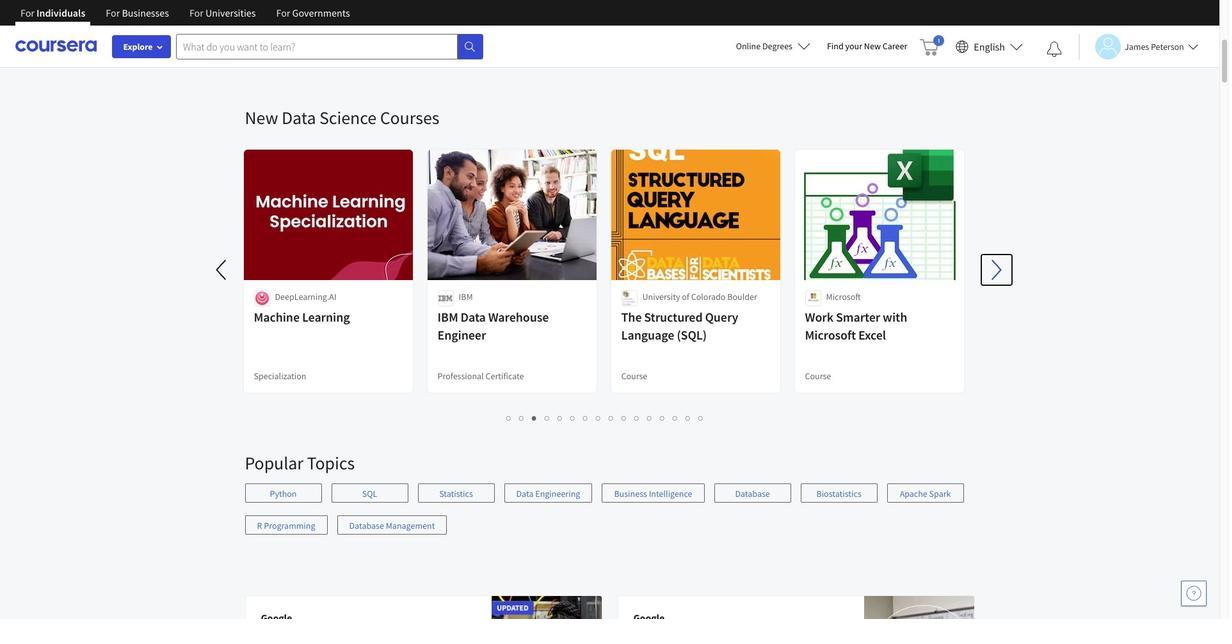 Task type: locate. For each thing, give the bounding box(es) containing it.
sql
[[362, 488, 377, 500]]

data inside ibm data warehouse engineer
[[461, 309, 486, 325]]

database
[[735, 488, 770, 500], [349, 520, 384, 532]]

2 course from the left
[[805, 371, 831, 382]]

for for governments
[[276, 6, 290, 19]]

ibm for ibm
[[459, 291, 473, 303]]

1 horizontal spatial database
[[735, 488, 770, 500]]

microsoft up smarter
[[826, 291, 861, 303]]

course for the structured query language (sql)
[[621, 371, 647, 382]]

ibm inside ibm data warehouse engineer
[[438, 309, 458, 325]]

degrees
[[762, 40, 792, 52]]

2 button
[[515, 411, 528, 426]]

sql link
[[331, 484, 408, 503]]

microsoft down work
[[805, 327, 856, 343]]

0 horizontal spatial ibm
[[438, 309, 458, 325]]

for for businesses
[[106, 6, 120, 19]]

for left governments
[[276, 6, 290, 19]]

business
[[614, 488, 647, 500]]

query
[[705, 309, 738, 325]]

None search field
[[176, 34, 483, 59]]

next slide image
[[981, 255, 1012, 285]]

0 vertical spatial data
[[282, 106, 316, 129]]

for for individuals
[[20, 6, 35, 19]]

1 vertical spatial database
[[349, 520, 384, 532]]

ibm image
[[438, 291, 454, 307]]

1 vertical spatial ibm
[[438, 309, 458, 325]]

businesses
[[122, 6, 169, 19]]

9
[[609, 412, 614, 424]]

1 button
[[503, 411, 515, 426]]

new data science courses
[[245, 106, 439, 129]]

1 course from the left
[[621, 371, 647, 382]]

1 vertical spatial list
[[245, 411, 965, 426]]

0 horizontal spatial new
[[245, 106, 278, 129]]

data left science
[[282, 106, 316, 129]]

0 vertical spatial ibm
[[459, 291, 473, 303]]

for left individuals
[[20, 6, 35, 19]]

0 horizontal spatial course
[[621, 371, 647, 382]]

list containing python
[[245, 484, 975, 548]]

5 button
[[554, 411, 567, 426]]

explore button
[[112, 35, 171, 58]]

0 horizontal spatial data
[[282, 106, 316, 129]]

0 vertical spatial list
[[245, 42, 965, 56]]

topics
[[307, 452, 355, 475]]

python
[[270, 488, 297, 500]]

1 horizontal spatial course
[[805, 371, 831, 382]]

10 button
[[618, 411, 632, 426]]

1 horizontal spatial data
[[461, 309, 486, 325]]

2 vertical spatial list
[[245, 484, 975, 548]]

2 horizontal spatial data
[[516, 488, 534, 500]]

professional
[[438, 371, 484, 382]]

shopping cart: 1 item image
[[920, 35, 944, 56]]

james
[[1125, 41, 1149, 52]]

database management link
[[337, 516, 447, 535]]

learning
[[302, 309, 350, 325]]

10 11 12 13 14 15 16
[[622, 412, 709, 424]]

for for universities
[[189, 6, 203, 19]]

popular topics
[[245, 452, 355, 475]]

course up 11 button
[[621, 371, 647, 382]]

for universities
[[189, 6, 256, 19]]

banner navigation
[[10, 0, 360, 35]]

1 vertical spatial microsoft
[[805, 327, 856, 343]]

deeplearning.ai image
[[254, 291, 270, 307]]

0 vertical spatial database
[[735, 488, 770, 500]]

structured
[[644, 309, 703, 325]]

0 vertical spatial microsoft
[[826, 291, 861, 303]]

2 for from the left
[[106, 6, 120, 19]]

3 button
[[528, 411, 541, 426]]

for left 'universities'
[[189, 6, 203, 19]]

(sql)
[[677, 327, 707, 343]]

7 button
[[579, 411, 592, 426]]

universities
[[206, 6, 256, 19]]

database for database
[[735, 488, 770, 500]]

data for science
[[282, 106, 316, 129]]

apache spark
[[900, 488, 951, 500]]

new
[[864, 40, 881, 52], [245, 106, 278, 129]]

What do you want to learn? text field
[[176, 34, 458, 59]]

biostatistics link
[[801, 484, 877, 503]]

data
[[282, 106, 316, 129], [461, 309, 486, 325], [516, 488, 534, 500]]

13 button
[[656, 411, 670, 426]]

university
[[642, 291, 680, 303]]

2 list from the top
[[245, 411, 965, 426]]

2 vertical spatial data
[[516, 488, 534, 500]]

james peterson button
[[1079, 34, 1198, 59]]

certificate
[[486, 371, 524, 382]]

database link
[[714, 484, 791, 503]]

1 horizontal spatial ibm
[[459, 291, 473, 303]]

with
[[883, 309, 907, 325]]

1 vertical spatial data
[[461, 309, 486, 325]]

11 button
[[631, 411, 645, 426]]

0 horizontal spatial database
[[349, 520, 384, 532]]

work
[[805, 309, 833, 325]]

course
[[621, 371, 647, 382], [805, 371, 831, 382]]

ibm right ibm icon
[[459, 291, 473, 303]]

for governments
[[276, 6, 350, 19]]

warehouse
[[488, 309, 549, 325]]

14
[[673, 412, 683, 424]]

programming
[[264, 520, 315, 532]]

data up the engineer
[[461, 309, 486, 325]]

intelligence
[[649, 488, 692, 500]]

12
[[647, 412, 657, 424]]

3 list from the top
[[245, 484, 975, 548]]

15
[[686, 412, 696, 424]]

for left businesses in the top left of the page
[[106, 6, 120, 19]]

list containing 1
[[245, 411, 965, 426]]

4 button
[[541, 411, 554, 426]]

1 horizontal spatial new
[[864, 40, 881, 52]]

statistics link
[[418, 484, 495, 503]]

ibm down ibm icon
[[438, 309, 458, 325]]

3 for from the left
[[189, 6, 203, 19]]

for
[[20, 6, 35, 19], [106, 6, 120, 19], [189, 6, 203, 19], [276, 6, 290, 19]]

4 for from the left
[[276, 6, 290, 19]]

1 for from the left
[[20, 6, 35, 19]]

spark
[[929, 488, 951, 500]]

2
[[519, 412, 524, 424]]

4
[[545, 412, 550, 424]]

of
[[682, 291, 689, 303]]

5
[[558, 412, 563, 424]]

courses
[[380, 106, 439, 129]]

list
[[245, 42, 965, 56], [245, 411, 965, 426], [245, 484, 975, 548]]

data left engineering
[[516, 488, 534, 500]]

university of colorado boulder
[[642, 291, 757, 303]]

business intelligence link
[[602, 484, 705, 503]]

database management
[[349, 520, 435, 532]]

microsoft
[[826, 291, 861, 303], [805, 327, 856, 343]]

course down work
[[805, 371, 831, 382]]

help center image
[[1186, 586, 1202, 602]]



Task type: vqa. For each thing, say whether or not it's contained in the screenshot.
Learning
yes



Task type: describe. For each thing, give the bounding box(es) containing it.
ibm for ibm data warehouse engineer
[[438, 309, 458, 325]]

8
[[596, 412, 601, 424]]

6 button
[[567, 411, 579, 426]]

engineer
[[438, 327, 486, 343]]

business intelligence
[[614, 488, 692, 500]]

microsoft image
[[805, 291, 821, 307]]

apache
[[900, 488, 927, 500]]

ibm data warehouse engineer
[[438, 309, 549, 343]]

smarter
[[836, 309, 880, 325]]

individuals
[[37, 6, 85, 19]]

management
[[386, 520, 435, 532]]

machine
[[254, 309, 300, 325]]

the
[[621, 309, 642, 325]]

10
[[622, 412, 632, 424]]

15 button
[[682, 411, 696, 426]]

governments
[[292, 6, 350, 19]]

previous slide image
[[206, 255, 237, 285]]

0 vertical spatial new
[[864, 40, 881, 52]]

data inside data engineering link
[[516, 488, 534, 500]]

list inside new data science courses carousel element
[[245, 411, 965, 426]]

16
[[698, 412, 709, 424]]

work smarter with microsoft excel
[[805, 309, 907, 343]]

professional certificate
[[438, 371, 524, 382]]

degree link
[[242, 0, 414, 26]]

colorado
[[691, 291, 726, 303]]

microsoft inside work smarter with microsoft excel
[[805, 327, 856, 343]]

r programming
[[257, 520, 315, 532]]

science
[[319, 106, 376, 129]]

coursera image
[[15, 36, 97, 56]]

find your new career
[[827, 40, 907, 52]]

online degrees button
[[726, 32, 821, 60]]

12 button
[[643, 411, 657, 426]]

new data science courses carousel element
[[206, 68, 1012, 437]]

machine learning
[[254, 309, 350, 325]]

13
[[660, 412, 670, 424]]

database for database management
[[349, 520, 384, 532]]

8 button
[[592, 411, 605, 426]]

data for warehouse
[[461, 309, 486, 325]]

the structured query language (sql)
[[621, 309, 738, 343]]

excel
[[858, 327, 886, 343]]

14 button
[[669, 411, 683, 426]]

data engineering link
[[504, 484, 592, 503]]

statistics
[[439, 488, 473, 500]]

online
[[736, 40, 761, 52]]

9 button
[[605, 411, 618, 426]]

python link
[[245, 484, 322, 503]]

show notifications image
[[1047, 42, 1062, 57]]

1 vertical spatial new
[[245, 106, 278, 129]]

11
[[634, 412, 645, 424]]

explore
[[123, 41, 153, 52]]

r
[[257, 520, 262, 532]]

deeplearning.ai
[[275, 291, 336, 303]]

university of colorado boulder image
[[621, 291, 637, 307]]

biostatistics
[[816, 488, 861, 500]]

engineering
[[535, 488, 580, 500]]

16 button
[[695, 411, 709, 426]]

degree
[[254, 2, 280, 13]]

for businesses
[[106, 6, 169, 19]]

for individuals
[[20, 6, 85, 19]]

online degrees
[[736, 40, 792, 52]]

specialization
[[254, 371, 306, 382]]

apache spark link
[[887, 484, 964, 503]]

course for work smarter with microsoft excel
[[805, 371, 831, 382]]

6
[[570, 412, 575, 424]]

career
[[883, 40, 907, 52]]

english button
[[951, 26, 1028, 67]]

1
[[506, 412, 511, 424]]

find
[[827, 40, 844, 52]]

your
[[845, 40, 862, 52]]

3
[[532, 412, 537, 424]]

peterson
[[1151, 41, 1184, 52]]

data engineering
[[516, 488, 580, 500]]

james peterson
[[1125, 41, 1184, 52]]

r programming link
[[245, 516, 327, 535]]

1 list from the top
[[245, 42, 965, 56]]

language
[[621, 327, 674, 343]]



